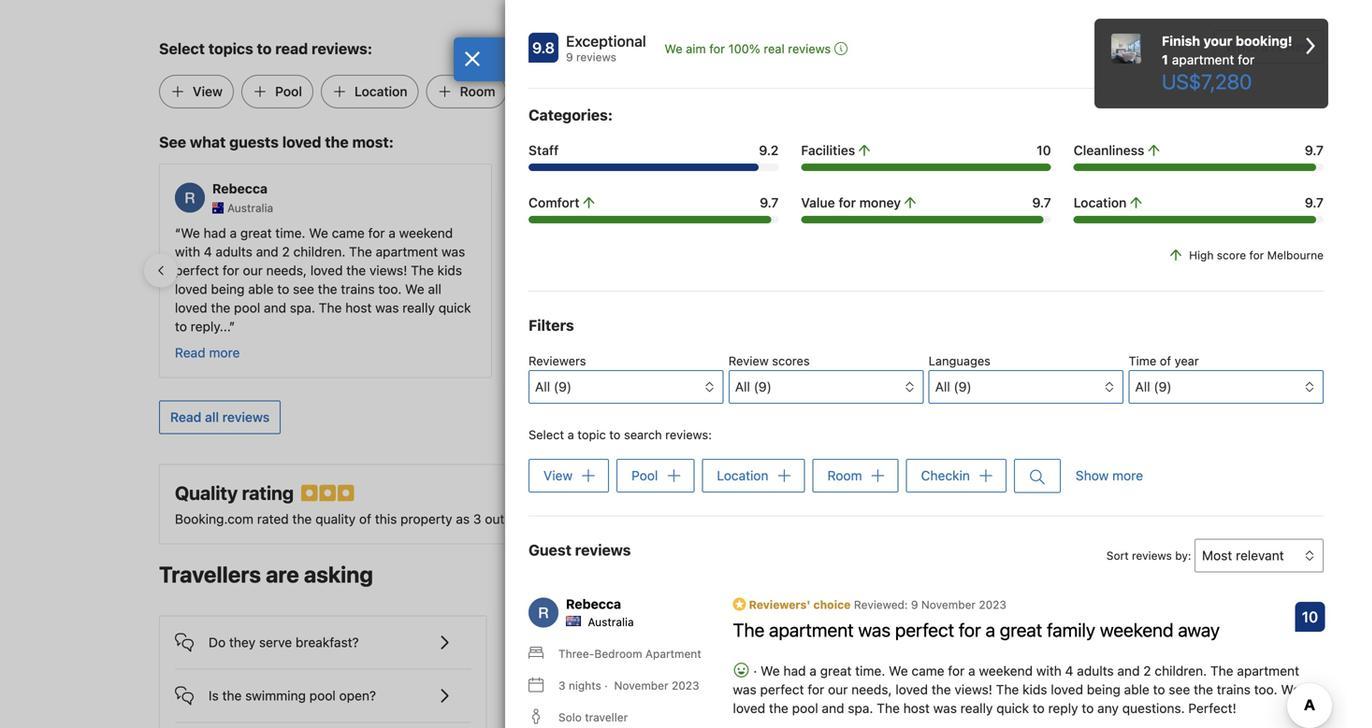 Task type: locate. For each thing, give the bounding box(es) containing it.
write a review button
[[1214, 30, 1324, 64]]

australia for emily
[[923, 201, 969, 214]]

the apartment was perfect for a great family weekend away
[[733, 619, 1220, 641]]

2 all (9) button from the left
[[729, 370, 924, 404]]

1 horizontal spatial reviews:
[[665, 428, 712, 442]]

0 horizontal spatial needs,
[[266, 263, 307, 278]]

had inside " we had a great time. we came for a weekend with 4 adults and 2 children. the apartment was perfect for our needs, loved the views! the kids loved being able to see the trains too. we all loved the pool and spa. the host was really quick to reply...
[[204, 225, 226, 241]]

more down "
[[209, 345, 240, 360]]

more inside button
[[1112, 468, 1143, 484]]

0 horizontal spatial quick
[[438, 300, 471, 316]]

1 horizontal spatial pool
[[632, 468, 658, 484]]

host inside " we had a great time. we came for a weekend with 4 adults and 2 children. the apartment was perfect for our needs, loved the views! the kids loved being able to see the trains too. we all loved the pool and spa. the host was really quick to reply...
[[345, 300, 372, 316]]

9.7 for location
[[1305, 195, 1324, 211]]

9.7
[[1305, 143, 1324, 158], [760, 195, 779, 211], [1032, 195, 1051, 211], [1305, 195, 1324, 211]]

2 " from the left
[[523, 225, 529, 241]]

sort
[[1107, 549, 1129, 563]]

0 horizontal spatial see
[[293, 281, 314, 297]]

room up services
[[828, 468, 862, 484]]

australia image up 'value for money 9.7' meter at the top of page
[[908, 202, 920, 214]]

9 for exceptional
[[566, 51, 573, 64]]

had down 'what'
[[204, 225, 226, 241]]

2 vertical spatial with
[[1036, 664, 1062, 679]]

for inside finish your booking! 1 apartment for us$7,280
[[1238, 52, 1255, 67]]

0 horizontal spatial of
[[359, 512, 371, 527]]

for down booking!
[[1238, 52, 1255, 67]]

eat up the messaged
[[1018, 263, 1037, 278]]

can i park there? button
[[525, 670, 822, 708]]

(9) for reviewers
[[554, 379, 572, 395]]

needs, inside " we had a great time. we came for a weekend with 4 adults and 2 children. the apartment was perfect for our needs, loved the views! the kids loved being able to see the trains too. we all loved the pool and spa. the host was really quick to reply...
[[266, 263, 307, 278]]

1 horizontal spatial "
[[523, 225, 529, 241]]

location inside the apartment and view were stunning. fully stocked kitchen made it easy to eat in and the location made it easy to eat out. host was amazing and sent messaged in preparation and was available when assistance was needed.
[[871, 263, 919, 278]]

see what guests loved the most:
[[159, 133, 394, 151]]

4 up reply
[[1065, 664, 1074, 679]]

scored 9.8 element
[[529, 33, 559, 63]]

a right the 'write'
[[1261, 39, 1269, 54]]

when
[[954, 300, 987, 316]]

sent
[[951, 281, 978, 297]]

the inside the apartment and view were stunning. fully stocked kitchen made it easy to eat in and the location made it easy to eat out. host was amazing and sent messaged in preparation and was available when assistance was needed.
[[1128, 244, 1148, 259]]

0 horizontal spatial location
[[632, 244, 680, 259]]

0 horizontal spatial pool
[[234, 300, 260, 316]]

1 horizontal spatial ·
[[750, 664, 761, 679]]

facilities
[[801, 143, 855, 158]]

great down guests
[[240, 225, 272, 241]]

more inside button
[[209, 345, 240, 360]]

1 horizontal spatial views!
[[955, 682, 993, 698]]

the
[[325, 133, 349, 151], [1128, 244, 1148, 259], [346, 263, 366, 278], [318, 281, 337, 297], [211, 300, 230, 316], [292, 512, 312, 527], [932, 682, 951, 698], [1194, 682, 1213, 698], [222, 688, 242, 704], [769, 701, 789, 716]]

1 vertical spatial 2
[[1144, 664, 1151, 679]]

australia
[[227, 201, 273, 214], [575, 201, 621, 214], [923, 201, 969, 214], [588, 616, 634, 629]]

australia up 'value for money 9.7' meter at the top of page
[[923, 201, 969, 214]]

on
[[576, 512, 591, 527]]

0 horizontal spatial more
[[209, 345, 240, 360]]

as left out on the bottom
[[456, 512, 470, 527]]

for up "
[[223, 263, 239, 278]]

" inside " everything. beautiful apartment. top quality appliances. great location
[[523, 225, 529, 241]]

being
[[211, 281, 245, 297], [1087, 682, 1121, 698]]

rebecca down guests
[[212, 181, 268, 196]]

0 vertical spatial weekend
[[399, 225, 453, 241]]

9
[[566, 51, 573, 64], [911, 599, 918, 612]]

2 inside we had a great time. we came for a weekend with 4 adults and 2 children. the apartment was perfect for our needs, loved the views! the kids loved being able to see the trains too. we all loved the pool and spa. the host was really quick to reply to any questions. perfect!
[[1144, 664, 1151, 679]]

eat
[[1066, 244, 1085, 259], [1018, 263, 1037, 278]]

" for we
[[175, 225, 181, 241]]

2 vertical spatial all
[[1304, 682, 1317, 698]]

0 vertical spatial 4
[[204, 244, 212, 259]]

read inside "button"
[[170, 410, 202, 425]]

being inside " we had a great time. we came for a weekend with 4 adults and 2 children. the apartment was perfect for our needs, loved the views! the kids loved being able to see the trains too. we all loved the pool and spa. the host was really quick to reply...
[[211, 281, 245, 297]]

1 vertical spatial select
[[529, 428, 564, 442]]

all down time
[[1135, 379, 1150, 395]]

our inside we had a great time. we came for a weekend with 4 adults and 2 children. the apartment was perfect for our needs, loved the views! the kids loved being able to see the trains too. we all loved the pool and spa. the host was really quick to reply to any questions. perfect!
[[828, 682, 848, 698]]

1 vertical spatial time.
[[855, 664, 885, 679]]

still
[[968, 707, 1002, 729]]

0 horizontal spatial time.
[[275, 225, 305, 241]]

1 horizontal spatial being
[[1087, 682, 1121, 698]]

and
[[969, 225, 992, 241], [256, 244, 279, 259], [1102, 244, 1125, 259], [925, 281, 948, 297], [1134, 281, 1156, 297], [264, 300, 286, 316], [830, 512, 852, 527], [1117, 664, 1140, 679], [822, 701, 844, 716]]

read down 'read more' button
[[170, 410, 202, 425]]

had
[[204, 225, 226, 241], [783, 664, 806, 679]]

5
[[524, 512, 532, 527]]

all for reviewers
[[535, 379, 550, 395]]

2 (9) from the left
[[754, 379, 772, 395]]

9.7 for cleanliness
[[1305, 143, 1324, 158]]

booking.com
[[175, 512, 254, 527]]

as right such
[[673, 512, 687, 527]]

0 vertical spatial 3
[[473, 512, 481, 527]]

solo
[[559, 711, 582, 724]]

0 vertical spatial all
[[428, 281, 441, 297]]

staff
[[529, 143, 559, 158]]

0 horizontal spatial as
[[456, 512, 470, 527]]

reviews
[[788, 42, 831, 56], [576, 51, 616, 64], [222, 410, 270, 425], [575, 542, 631, 559], [1132, 549, 1172, 563]]

cleanliness 9.7 meter
[[1074, 164, 1324, 171]]

location up stunning.
[[1074, 195, 1127, 211]]

came inside " we had a great time. we came for a weekend with 4 adults and 2 children. the apartment was perfect for our needs, loved the views! the kids loved being able to see the trains too. we all loved the pool and spa. the host was really quick to reply...
[[332, 225, 365, 241]]

location down comfort 9.7 meter
[[632, 244, 680, 259]]

1 horizontal spatial spa.
[[848, 701, 873, 716]]

made down view
[[970, 244, 1004, 259]]

1 horizontal spatial quick
[[997, 701, 1029, 716]]

all down languages
[[935, 379, 950, 395]]

0 horizontal spatial too.
[[378, 281, 402, 297]]

great left family
[[1000, 619, 1042, 641]]

3 nights · november 2023
[[559, 680, 699, 693]]

1 vertical spatial came
[[912, 664, 945, 679]]

1 vertical spatial adults
[[1077, 664, 1114, 679]]

we
[[665, 42, 683, 56], [181, 225, 200, 241], [309, 225, 328, 241], [405, 281, 424, 297], [761, 664, 780, 679], [889, 664, 908, 679], [1281, 682, 1300, 698]]

2 as from the left
[[673, 512, 687, 527]]

apartment inside " we had a great time. we came for a weekend with 4 adults and 2 children. the apartment was perfect for our needs, loved the views! the kids loved being able to see the trains too. we all loved the pool and spa. the host was really quick to reply...
[[376, 244, 438, 259]]

0 vertical spatial adults
[[216, 244, 252, 259]]

3 all (9) from the left
[[935, 379, 972, 395]]

4 all (9) button from the left
[[1129, 370, 1324, 404]]

0 vertical spatial location
[[355, 84, 408, 99]]

1 vertical spatial quick
[[997, 701, 1029, 716]]

0 vertical spatial children.
[[293, 244, 346, 259]]

available
[[898, 300, 951, 316]]

2 horizontal spatial of
[[1160, 354, 1171, 368]]

1 vertical spatial 9
[[911, 599, 918, 612]]

1 vertical spatial eat
[[1018, 263, 1037, 278]]

perfect up 'reply...'
[[175, 263, 219, 278]]

0 horizontal spatial had
[[204, 225, 226, 241]]

1 vertical spatial 4
[[1065, 664, 1074, 679]]

0 vertical spatial kids
[[437, 263, 462, 278]]

in down the out.
[[1047, 281, 1057, 297]]

9 right reviewed:
[[911, 599, 918, 612]]

trains inside " we had a great time. we came for a weekend with 4 adults and 2 children. the apartment was perfect for our needs, loved the views! the kids loved being able to see the trains too. we all loved the pool and spa. the host was really quick to reply...
[[341, 281, 375, 297]]

read down 'reply...'
[[175, 345, 206, 360]]

4 inside " we had a great time. we came for a weekend with 4 adults and 2 children. the apartment was perfect for our needs, loved the views! the kids loved being able to see the trains too. we all loved the pool and spa. the host was really quick to reply...
[[204, 244, 212, 259]]

" inside " we had a great time. we came for a weekend with 4 adults and 2 children. the apartment was perfect for our needs, loved the views! the kids loved being able to see the trains too. we all loved the pool and spa. the host was really quick to reply...
[[175, 225, 181, 241]]

a down 'the apartment was perfect for a great family weekend away'
[[968, 664, 976, 679]]

in
[[1088, 244, 1099, 259], [1047, 281, 1057, 297]]

1 vertical spatial location
[[871, 263, 919, 278]]

away
[[1178, 619, 1220, 641]]

2 all (9) from the left
[[735, 379, 772, 395]]

rated
[[257, 512, 289, 527]]

reviews down 'read more' button
[[222, 410, 270, 425]]

a
[[1261, 39, 1269, 54], [230, 225, 237, 241], [389, 225, 396, 241], [568, 428, 574, 442], [986, 619, 995, 641], [689, 635, 696, 650], [810, 664, 817, 679], [968, 664, 976, 679]]

perfect
[[175, 263, 219, 278], [895, 619, 954, 641], [760, 682, 804, 698]]

reviews: right search
[[665, 428, 712, 442]]

sort reviews by:
[[1107, 549, 1191, 563]]

our inside " we had a great time. we came for a weekend with 4 adults and 2 children. the apartment was perfect for our needs, loved the views! the kids loved being able to see the trains too. we all loved the pool and spa. the host was really quick to reply...
[[243, 263, 263, 278]]

it up sent
[[960, 263, 967, 278]]

kids inside we had a great time. we came for a weekend with 4 adults and 2 children. the apartment was perfect for our needs, loved the views! the kids loved being able to see the trains too. we all loved the pool and spa. the host was really quick to reply to any questions. perfect!
[[1023, 682, 1047, 698]]

1 horizontal spatial made
[[970, 244, 1004, 259]]

appliances.
[[523, 244, 592, 259]]

all (9) button for languages
[[929, 370, 1124, 404]]

checkin up 'provided.'
[[921, 468, 970, 484]]

kids
[[437, 263, 462, 278], [1023, 682, 1047, 698]]

booking!
[[1236, 33, 1293, 49]]

scored 10 element
[[1295, 602, 1325, 632]]

of left 5 on the left bottom of page
[[508, 512, 520, 527]]

a left topic
[[568, 428, 574, 442]]

really inside we had a great time. we came for a weekend with 4 adults and 2 children. the apartment was perfect for our needs, loved the views! the kids loved being able to see the trains too. we all loved the pool and spa. the host was really quick to reply to any questions. perfect!
[[961, 701, 993, 716]]

assistance
[[990, 300, 1054, 316]]

checkin
[[548, 84, 598, 99], [921, 468, 970, 484]]

adults inside " we had a great time. we came for a weekend with 4 adults and 2 children. the apartment was perfect for our needs, loved the views! the kids loved being able to see the trains too. we all loved the pool and spa. the host was really quick to reply...
[[216, 244, 252, 259]]

quality left this
[[315, 512, 356, 527]]

reviews down the exceptional
[[576, 51, 616, 64]]

1 horizontal spatial rebecca
[[566, 597, 621, 612]]

being up "
[[211, 281, 245, 297]]

the
[[877, 225, 900, 241], [349, 244, 372, 259], [411, 263, 434, 278], [319, 300, 342, 316], [733, 619, 765, 641], [1211, 664, 1234, 679], [996, 682, 1019, 698], [877, 701, 900, 716]]

australia down guests
[[227, 201, 273, 214]]

weekend
[[399, 225, 453, 241], [1100, 619, 1174, 641], [979, 664, 1033, 679]]

spa. inside we had a great time. we came for a weekend with 4 adults and 2 children. the apartment was perfect for our needs, loved the views! the kids loved being able to see the trains too. we all loved the pool and spa. the host was really quick to reply to any questions. perfect!
[[848, 701, 873, 716]]

1 vertical spatial views!
[[955, 682, 993, 698]]

location right size,
[[779, 512, 826, 527]]

able inside " we had a great time. we came for a weekend with 4 adults and 2 children. the apartment was perfect for our needs, loved the views! the kids loved being able to see the trains too. we all loved the pool and spa. the host was really quick to reply...
[[248, 281, 274, 297]]

for down most: on the left of page
[[368, 225, 385, 241]]

exceptional
[[566, 32, 646, 50]]

with right rooms
[[660, 635, 685, 650]]

had down reviewers' choice
[[783, 664, 806, 679]]

family
[[1047, 619, 1096, 641]]

quality right top at the top right
[[753, 225, 793, 241]]

to
[[257, 40, 272, 58], [1050, 244, 1062, 259], [1002, 263, 1014, 278], [277, 281, 289, 297], [175, 319, 187, 334], [609, 428, 621, 442], [1153, 682, 1165, 698], [1033, 701, 1045, 716], [1082, 701, 1094, 716]]

based
[[535, 512, 572, 527]]

booking.com rated the quality of this property as 3 out of 5 based on factors such as facilities, size, location and services provided.
[[175, 512, 967, 527]]

all (9) button down languages
[[929, 370, 1124, 404]]

0 vertical spatial location
[[632, 244, 680, 259]]

9 inside exceptional 9 reviews
[[566, 51, 573, 64]]

3 all (9) button from the left
[[929, 370, 1124, 404]]

reviewed: 9 november 2023
[[854, 599, 1007, 612]]

0 vertical spatial rebecca
[[212, 181, 268, 196]]

view
[[193, 84, 223, 99], [544, 468, 573, 484]]

needs, inside we had a great time. we came for a weekend with 4 adults and 2 children. the apartment was perfect for our needs, loved the views! the kids loved being able to see the trains too. we all loved the pool and spa. the host was really quick to reply to any questions. perfect!
[[852, 682, 892, 698]]

0 vertical spatial being
[[211, 281, 245, 297]]

australia down michelle in the left top of the page
[[575, 201, 621, 214]]

made down kitchen
[[922, 263, 956, 278]]

(9) for time of year
[[1154, 379, 1172, 395]]

1 vertical spatial november
[[614, 680, 669, 693]]

(9) down reviewers
[[554, 379, 572, 395]]

all down the review
[[735, 379, 750, 395]]

easy down were
[[1019, 244, 1046, 259]]

0 horizontal spatial host
[[345, 300, 372, 316]]

1 horizontal spatial really
[[961, 701, 993, 716]]

more
[[209, 345, 240, 360], [1112, 468, 1143, 484]]

us$7,280
[[1162, 69, 1252, 94]]

0 vertical spatial came
[[332, 225, 365, 241]]

easy
[[1019, 244, 1046, 259], [971, 263, 999, 278]]

all (9) button up the select a topic to search reviews:
[[529, 370, 724, 404]]

0 vertical spatial 2023
[[979, 599, 1007, 612]]

0 vertical spatial in
[[1088, 244, 1099, 259]]

weekend inside we had a great time. we came for a weekend with 4 adults and 2 children. the apartment was perfect for our needs, loved the views! the kids loved being able to see the trains too. we all loved the pool and spa. the host was really quick to reply to any questions. perfect!
[[979, 664, 1033, 679]]

this
[[375, 512, 397, 527]]

australia image up everything.
[[560, 202, 572, 214]]

9.7 for comfort
[[760, 195, 779, 211]]

easy up sent
[[971, 263, 999, 278]]

the apartment and view were stunning. fully stocked kitchen made it easy to eat in and the location made it easy to eat out. host was amazing and sent messaged in preparation and was available when assistance was needed.
[[871, 225, 1156, 316]]

4 all from the left
[[1135, 379, 1150, 395]]

0 horizontal spatial weekend
[[399, 225, 453, 241]]

pool inside button
[[309, 688, 336, 704]]

select a topic to search reviews:
[[529, 428, 712, 442]]

spa. inside " we had a great time. we came for a weekend with 4 adults and 2 children. the apartment was perfect for our needs, loved the views! the kids loved being able to see the trains too. we all loved the pool and spa. the host was really quick to reply...
[[290, 300, 315, 316]]

such
[[640, 512, 669, 527]]

for down 'choice'
[[808, 682, 825, 698]]

select left topic
[[529, 428, 564, 442]]

0 horizontal spatial australia image
[[212, 202, 224, 214]]

all
[[535, 379, 550, 395], [735, 379, 750, 395], [935, 379, 950, 395], [1135, 379, 1150, 395]]

0 vertical spatial select
[[159, 40, 205, 58]]

australia for rebecca
[[227, 201, 273, 214]]

0 horizontal spatial all
[[205, 410, 219, 425]]

location inside " everything. beautiful apartment. top quality appliances. great location
[[632, 244, 680, 259]]

0 vertical spatial pool
[[275, 84, 302, 99]]

for right value
[[839, 195, 856, 211]]

time.
[[275, 225, 305, 241], [855, 664, 885, 679]]

all (9) down time of year
[[1135, 379, 1172, 395]]

reviews inside exceptional 9 reviews
[[576, 51, 616, 64]]

spa.
[[290, 300, 315, 316], [848, 701, 873, 716]]

1 vertical spatial kids
[[1023, 682, 1047, 698]]

3 all from the left
[[935, 379, 950, 395]]

0 vertical spatial quality
[[753, 225, 793, 241]]

(9) down languages
[[954, 379, 972, 395]]

· down balcony?
[[750, 664, 761, 679]]

great
[[595, 244, 629, 259]]

2 all from the left
[[735, 379, 750, 395]]

9.8
[[532, 39, 555, 57]]

all down reviewers
[[535, 379, 550, 395]]

1 horizontal spatial more
[[1112, 468, 1143, 484]]

1 australia image from the left
[[212, 202, 224, 214]]

all (9) for reviewers
[[535, 379, 572, 395]]

with
[[175, 244, 200, 259], [660, 635, 685, 650], [1036, 664, 1062, 679]]

0 horizontal spatial "
[[175, 225, 181, 241]]

for inside we aim for 100% real reviews 'button'
[[709, 42, 725, 56]]

it down view
[[1007, 244, 1015, 259]]

read inside button
[[175, 345, 206, 360]]

with up 'reply...'
[[175, 244, 200, 259]]

rebecca up "there"
[[566, 597, 621, 612]]

(9) down review scores at the right of the page
[[754, 379, 772, 395]]

apartment inside finish your booking! 1 apartment for us$7,280
[[1172, 52, 1234, 67]]

came inside we had a great time. we came for a weekend with 4 adults and 2 children. the apartment was perfect for our needs, loved the views! the kids loved being able to see the trains too. we all loved the pool and spa. the host was really quick to reply to any questions. perfect!
[[912, 664, 945, 679]]

all (9) button down scores
[[729, 370, 924, 404]]

all (9) down reviewers
[[535, 379, 572, 395]]

location 9.7 meter
[[1074, 216, 1324, 224]]

all (9) for time of year
[[1135, 379, 1172, 395]]

in down stunning.
[[1088, 244, 1099, 259]]

4 (9) from the left
[[1154, 379, 1172, 395]]

value for money
[[801, 195, 901, 211]]

with up reply
[[1036, 664, 1062, 679]]

4 up 'reply...'
[[204, 244, 212, 259]]

1 horizontal spatial 3
[[559, 680, 566, 693]]

room down 'close' image
[[460, 84, 495, 99]]

any
[[1098, 701, 1119, 716]]

host inside we had a great time. we came for a weekend with 4 adults and 2 children. the apartment was perfect for our needs, loved the views! the kids loved being able to see the trains too. we all loved the pool and spa. the host was really quick to reply to any questions. perfect!
[[903, 701, 930, 716]]

location down stocked
[[871, 263, 919, 278]]

of left this
[[359, 512, 371, 527]]

australia for michelle
[[575, 201, 621, 214]]

made
[[970, 244, 1004, 259], [922, 263, 956, 278]]

all
[[428, 281, 441, 297], [205, 410, 219, 425], [1304, 682, 1317, 698]]

1 vertical spatial able
[[1124, 682, 1150, 698]]

more right show
[[1112, 468, 1143, 484]]

all (9) button down year
[[1129, 370, 1324, 404]]

1 all from the left
[[535, 379, 550, 395]]

1 vertical spatial really
[[961, 701, 993, 716]]

eat up host
[[1066, 244, 1085, 259]]

write a review
[[1225, 39, 1313, 54]]

perfect inside " we had a great time. we came for a weekend with 4 adults and 2 children. the apartment was perfect for our needs, loved the views! the kids loved being able to see the trains too. we all loved the pool and spa. the host was really quick to reply...
[[175, 263, 219, 278]]

1 vertical spatial more
[[1112, 468, 1143, 484]]

australia image for rebecca
[[212, 202, 224, 214]]

guest
[[529, 542, 572, 559]]

" everything. beautiful apartment. top quality appliances. great location
[[523, 225, 793, 259]]

more for show more
[[1112, 468, 1143, 484]]

location up size,
[[717, 468, 769, 484]]

1 horizontal spatial it
[[1007, 244, 1015, 259]]

view down topics at the top of page
[[193, 84, 223, 99]]

too. inside " we had a great time. we came for a weekend with 4 adults and 2 children. the apartment was perfect for our needs, loved the views! the kids loved being able to see the trains too. we all loved the pool and spa. the host was really quick to reply...
[[378, 281, 402, 297]]

(9) down time of year
[[1154, 379, 1172, 395]]

kids inside " we had a great time. we came for a weekend with 4 adults and 2 children. the apartment was perfect for our needs, loved the views! the kids loved being able to see the trains too. we all loved the pool and spa. the host was really quick to reply...
[[437, 263, 462, 278]]

1 horizontal spatial needs,
[[852, 682, 892, 698]]

1 all (9) button from the left
[[529, 370, 724, 404]]

1 horizontal spatial adults
[[1077, 664, 1114, 679]]

australia image
[[212, 202, 224, 214], [560, 202, 572, 214], [908, 202, 920, 214]]

(9) for review scores
[[754, 379, 772, 395]]

0 horizontal spatial 2
[[282, 244, 290, 259]]

0 horizontal spatial view
[[193, 84, 223, 99]]

1 horizontal spatial 9
[[911, 599, 918, 612]]

2 australia image from the left
[[560, 202, 572, 214]]

2 horizontal spatial great
[[1000, 619, 1042, 641]]

real
[[764, 42, 785, 56]]

2 vertical spatial location
[[717, 468, 769, 484]]

" down see
[[175, 225, 181, 241]]

1 all (9) from the left
[[535, 379, 572, 395]]

all (9) button for review scores
[[729, 370, 924, 404]]

0 horizontal spatial views!
[[369, 263, 407, 278]]

select for select topics to read reviews:
[[159, 40, 205, 58]]

" up appliances.
[[523, 225, 529, 241]]

0 horizontal spatial our
[[243, 263, 263, 278]]

3 australia image from the left
[[908, 202, 920, 214]]

0 horizontal spatial made
[[922, 263, 956, 278]]

read
[[275, 40, 308, 58]]

weekend inside " we had a great time. we came for a weekend with 4 adults and 2 children. the apartment was perfect for our needs, loved the views! the kids loved being able to see the trains too. we all loved the pool and spa. the host was really quick to reply...
[[399, 225, 453, 241]]

1 vertical spatial 2023
[[672, 680, 699, 693]]

a down reviewers' choice
[[810, 664, 817, 679]]

2023 right there?
[[672, 680, 699, 693]]

2023 up 'the apartment was perfect for a great family weekend away'
[[979, 599, 1007, 612]]

we inside 'button'
[[665, 42, 683, 56]]

"
[[175, 225, 181, 241], [523, 225, 529, 241]]

2 horizontal spatial pool
[[792, 701, 818, 716]]

year
[[1175, 354, 1199, 368]]

all inside we had a great time. we came for a weekend with 4 adults and 2 children. the apartment was perfect for our needs, loved the views! the kids loved being able to see the trains too. we all loved the pool and spa. the host was really quick to reply to any questions. perfect!
[[1304, 682, 1317, 698]]

0 horizontal spatial able
[[248, 281, 274, 297]]

1 vertical spatial rebecca
[[566, 597, 621, 612]]

1 horizontal spatial select
[[529, 428, 564, 442]]

for down reviewed: 9 november 2023
[[959, 619, 981, 641]]

reviewed:
[[854, 599, 908, 612]]

perfect down reviewed: 9 november 2023
[[895, 619, 954, 641]]

reviews: right read
[[312, 40, 372, 58]]

michelle
[[560, 181, 614, 196]]

all (9) down the review
[[735, 379, 772, 395]]

comfort 9.7 meter
[[529, 216, 779, 224]]

location up most: on the left of page
[[355, 84, 408, 99]]

3 (9) from the left
[[954, 379, 972, 395]]

top
[[727, 225, 749, 241]]

of left year
[[1160, 354, 1171, 368]]

great down 'choice'
[[820, 664, 852, 679]]

0 horizontal spatial easy
[[971, 263, 999, 278]]

4 all (9) from the left
[[1135, 379, 1172, 395]]

· right i
[[605, 680, 608, 693]]

1 horizontal spatial room
[[828, 468, 862, 484]]

reviews right real
[[788, 42, 831, 56]]

see inside " we had a great time. we came for a weekend with 4 adults and 2 children. the apartment was perfect for our needs, loved the views! the kids loved being able to see the trains too. we all loved the pool and spa. the host was really quick to reply...
[[293, 281, 314, 297]]

(9) for languages
[[954, 379, 972, 395]]

1 (9) from the left
[[554, 379, 572, 395]]

adults up "
[[216, 244, 252, 259]]

being inside we had a great time. we came for a weekend with 4 adults and 2 children. the apartment was perfect for our needs, loved the views! the kids loved being able to see the trains too. we all loved the pool and spa. the host was really quick to reply to any questions. perfect!
[[1087, 682, 1121, 698]]

" for everything.
[[523, 225, 529, 241]]

asking
[[304, 562, 373, 588]]

1 " from the left
[[175, 225, 181, 241]]

4
[[204, 244, 212, 259], [1065, 664, 1074, 679]]

time. down reviewed:
[[855, 664, 885, 679]]

3 left nights
[[559, 680, 566, 693]]

0 vertical spatial easy
[[1019, 244, 1046, 259]]

1 vertical spatial see
[[1169, 682, 1190, 698]]

1 horizontal spatial location
[[717, 468, 769, 484]]

0 horizontal spatial being
[[211, 281, 245, 297]]

checkin up review categories element
[[548, 84, 598, 99]]

stunning.
[[1059, 225, 1115, 241]]

we had a great time. we came for a weekend with 4 adults and 2 children. the apartment was perfect for our needs, loved the views! the kids loved being able to see the trains too. we all loved the pool and spa. the host was really quick to reply to any questions. perfect!
[[733, 664, 1317, 716]]

read all reviews button
[[159, 401, 281, 434]]

0 vertical spatial eat
[[1066, 244, 1085, 259]]

quality rating
[[175, 482, 294, 504]]

are
[[559, 635, 580, 650]]

1 vertical spatial perfect
[[895, 619, 954, 641]]

apartment
[[1172, 52, 1234, 67], [903, 225, 966, 241], [376, 244, 438, 259], [769, 619, 854, 641], [1237, 664, 1300, 679]]

pool down read
[[275, 84, 302, 99]]

1 vertical spatial spa.
[[848, 701, 873, 716]]



Task type: describe. For each thing, give the bounding box(es) containing it.
all inside " we had a great time. we came for a weekend with 4 adults and 2 children. the apartment was perfect for our needs, loved the views! the kids loved being able to see the trains too. we all loved the pool and spa. the host was really quick to reply...
[[428, 281, 441, 297]]

with inside " we had a great time. we came for a weekend with 4 adults and 2 children. the apartment was perfect for our needs, loved the views! the kids loved being able to see the trains too. we all loved the pool and spa. the host was really quick to reply...
[[175, 244, 200, 259]]

languages
[[929, 354, 991, 368]]

0 horizontal spatial 2023
[[672, 680, 699, 693]]

we aim for 100% real reviews button
[[665, 39, 848, 58]]

what
[[190, 133, 226, 151]]

quick inside " we had a great time. we came for a weekend with 4 adults and 2 children. the apartment was perfect for our needs, loved the views! the kids loved being able to see the trains too. we all loved the pool and spa. the host was really quick to reply...
[[438, 300, 471, 316]]

a left balcony?
[[689, 635, 696, 650]]

reviewers
[[529, 354, 586, 368]]

quality
[[175, 482, 238, 504]]

apartment inside we had a great time. we came for a weekend with 4 adults and 2 children. the apartment was perfect for our needs, loved the views! the kids loved being able to see the trains too. we all loved the pool and spa. the host was really quick to reply to any questions. perfect!
[[1237, 664, 1300, 679]]

the inside the apartment and view were stunning. fully stocked kitchen made it easy to eat in and the location made it easy to eat out. host was amazing and sent messaged in preparation and was available when assistance was needed.
[[877, 225, 900, 241]]

a down most: on the left of page
[[389, 225, 396, 241]]

beautiful
[[600, 225, 654, 241]]

had inside we had a great time. we came for a weekend with 4 adults and 2 children. the apartment was perfect for our needs, loved the views! the kids loved being able to see the trains too. we all loved the pool and spa. the host was really quick to reply to any questions. perfect!
[[783, 664, 806, 679]]

is the swimming pool open?
[[209, 688, 376, 704]]

great inside " we had a great time. we came for a weekend with 4 adults and 2 children. the apartment was perfect for our needs, loved the views! the kids loved being able to see the trains too. we all loved the pool and spa. the host was really quick to reply...
[[240, 225, 272, 241]]

0 vertical spatial checkin
[[548, 84, 598, 99]]

cleanliness
[[1074, 143, 1145, 158]]

1 vertical spatial great
[[1000, 619, 1042, 641]]

the inside button
[[222, 688, 242, 704]]

is the swimming pool open? button
[[175, 670, 471, 708]]

melbourne
[[1267, 249, 1324, 262]]

0 vertical spatial it
[[1007, 244, 1015, 259]]

2 vertical spatial location
[[779, 512, 826, 527]]

1 horizontal spatial in
[[1088, 244, 1099, 259]]

pool inside " we had a great time. we came for a weekend with 4 adults and 2 children. the apartment was perfect for our needs, loved the views! the kids loved being able to see the trains too. we all loved the pool and spa. the host was really quick to reply...
[[234, 300, 260, 316]]

high
[[1189, 249, 1214, 262]]

read more
[[175, 345, 240, 360]]

0 horizontal spatial eat
[[1018, 263, 1037, 278]]

more for read more
[[209, 345, 240, 360]]

1 vertical spatial in
[[1047, 281, 1057, 297]]

see inside we had a great time. we came for a weekend with 4 adults and 2 children. the apartment was perfect for our needs, loved the views! the kids loved being able to see the trains too. we all loved the pool and spa. the host was really quick to reply to any questions. perfect!
[[1169, 682, 1190, 698]]

0 vertical spatial ·
[[750, 664, 761, 679]]

1 vertical spatial quality
[[315, 512, 356, 527]]

emily
[[908, 181, 944, 196]]

see
[[159, 133, 186, 151]]

factors
[[595, 512, 637, 527]]

services
[[856, 512, 906, 527]]

1 vertical spatial 3
[[559, 680, 566, 693]]

0 horizontal spatial it
[[960, 263, 967, 278]]

australia image for emily
[[908, 202, 920, 214]]

preparation
[[1061, 281, 1130, 297]]

2 inside " we had a great time. we came for a weekend with 4 adults and 2 children. the apartment was perfect for our needs, loved the views! the kids loved being able to see the trains too. we all loved the pool and spa. the host was really quick to reply...
[[282, 244, 290, 259]]

reviews inside "button"
[[222, 410, 270, 425]]

australia image for michelle
[[560, 202, 572, 214]]

view
[[995, 225, 1023, 241]]

0 horizontal spatial november
[[614, 680, 669, 693]]

money
[[859, 195, 901, 211]]

your
[[1204, 33, 1233, 49]]

there
[[583, 635, 615, 650]]

for right 'score'
[[1249, 249, 1264, 262]]

all for languages
[[935, 379, 950, 395]]

of inside filter reviews 'region'
[[1160, 354, 1171, 368]]

views! inside we had a great time. we came for a weekend with 4 adults and 2 children. the apartment was perfect for our needs, loved the views! the kids loved being able to see the trains too. we all loved the pool and spa. the host was really quick to reply to any questions. perfect!
[[955, 682, 993, 698]]

children. inside " we had a great time. we came for a weekend with 4 adults and 2 children. the apartment was perfect for our needs, loved the views! the kids loved being able to see the trains too. we all loved the pool and spa. the host was really quick to reply...
[[293, 244, 346, 259]]

9.2
[[759, 143, 779, 158]]

travellers are asking
[[159, 562, 373, 588]]

0 vertical spatial 10
[[1037, 143, 1051, 158]]

children. inside we had a great time. we came for a weekend with 4 adults and 2 children. the apartment was perfect for our needs, loved the views! the kids loved being able to see the trains too. we all loved the pool and spa. the host was really quick to reply to any questions. perfect!
[[1155, 664, 1207, 679]]

0 horizontal spatial ·
[[605, 680, 608, 693]]

reply
[[1048, 701, 1078, 716]]

swimming
[[245, 688, 306, 704]]

0 horizontal spatial location
[[355, 84, 408, 99]]

perfect!
[[1189, 701, 1237, 716]]

a down reviewed: 9 november 2023
[[986, 619, 995, 641]]

1 vertical spatial weekend
[[1100, 619, 1174, 641]]

value for money 9.7 meter
[[801, 216, 1051, 224]]

property
[[401, 512, 452, 527]]

choice
[[814, 599, 851, 612]]

too. inside we had a great time. we came for a weekend with 4 adults and 2 children. the apartment was perfect for our needs, loved the views! the kids loved being able to see the trains too. we all loved the pool and spa. the host was really quick to reply to any questions. perfect!
[[1254, 682, 1278, 698]]

are there rooms with a balcony?
[[559, 635, 753, 650]]

1 vertical spatial easy
[[971, 263, 999, 278]]

show
[[1076, 468, 1109, 484]]

2 horizontal spatial location
[[1074, 195, 1127, 211]]

9 for reviewed:
[[911, 599, 918, 612]]

score
[[1217, 249, 1246, 262]]

reviews down factors
[[575, 542, 631, 559]]

rooms
[[618, 635, 656, 650]]

most:
[[352, 133, 394, 151]]

time. inside we had a great time. we came for a weekend with 4 adults and 2 children. the apartment was perfect for our needs, loved the views! the kids loved being able to see the trains too. we all loved the pool and spa. the host was really quick to reply to any questions. perfect!
[[855, 664, 885, 679]]

size,
[[747, 512, 775, 527]]

all for time of year
[[1135, 379, 1150, 395]]

were
[[1026, 225, 1055, 241]]

1 horizontal spatial eat
[[1066, 244, 1085, 259]]

a down guests
[[230, 225, 237, 241]]

search
[[624, 428, 662, 442]]

quick inside we had a great time. we came for a weekend with 4 adults and 2 children. the apartment was perfect for our needs, loved the views! the kids loved being able to see the trains too. we all loved the pool and spa. the host was really quick to reply to any questions. perfect!
[[997, 701, 1029, 716]]

finish your booking! 1 apartment for us$7,280
[[1162, 33, 1293, 94]]

0 vertical spatial room
[[460, 84, 495, 99]]

filter reviews region
[[529, 314, 1324, 404]]

close image
[[464, 51, 481, 66]]

travellers
[[159, 562, 261, 588]]

1 vertical spatial room
[[828, 468, 862, 484]]

exceptional 9 reviews
[[566, 32, 646, 64]]

finish
[[1162, 33, 1200, 49]]

this is a carousel with rotating slides. it displays featured reviews of the property. use next and previous buttons to navigate. region
[[144, 156, 1203, 386]]

high score for melbourne
[[1189, 249, 1324, 262]]

"
[[229, 319, 235, 334]]

solo traveller
[[559, 711, 628, 724]]

out.
[[1041, 263, 1064, 278]]

messaged
[[981, 281, 1043, 297]]

review categories element
[[529, 104, 613, 126]]

time. inside " we had a great time. we came for a weekend with 4 adults and 2 children. the apartment was perfect for our needs, loved the views! the kids loved being able to see the trains too. we all loved the pool and spa. the host was really quick to reply...
[[275, 225, 305, 241]]

0 vertical spatial november
[[921, 599, 976, 612]]

they
[[229, 635, 256, 650]]

great inside we had a great time. we came for a weekend with 4 adults and 2 children. the apartment was perfect for our needs, loved the views! the kids loved being able to see the trains too. we all loved the pool and spa. the host was really quick to reply to any questions. perfect!
[[820, 664, 852, 679]]

pool inside we had a great time. we came for a weekend with 4 adults and 2 children. the apartment was perfect for our needs, loved the views! the kids loved being able to see the trains too. we all loved the pool and spa. the host was really quick to reply to any questions. perfect!
[[792, 701, 818, 716]]

all (9) for languages
[[935, 379, 972, 395]]

0 horizontal spatial 3
[[473, 512, 481, 527]]

reviews left by:
[[1132, 549, 1172, 563]]

with inside we had a great time. we came for a weekend with 4 adults and 2 children. the apartment was perfect for our needs, loved the views! the kids loved being able to see the trains too. we all loved the pool and spa. the host was really quick to reply to any questions. perfect!
[[1036, 664, 1062, 679]]

comfort
[[529, 195, 580, 211]]

balcony?
[[699, 635, 753, 650]]

select topics to read reviews:
[[159, 40, 372, 58]]

do they serve breakfast? button
[[175, 617, 471, 654]]

0 horizontal spatial reviews:
[[312, 40, 372, 58]]

2 horizontal spatial perfect
[[895, 619, 954, 641]]

all (9) button for time of year
[[1129, 370, 1324, 404]]

able inside we had a great time. we came for a weekend with 4 adults and 2 children. the apartment was perfect for our needs, loved the views! the kids loved being able to see the trains too. we all loved the pool and spa. the host was really quick to reply to any questions. perfect!
[[1124, 682, 1150, 698]]

show more button
[[1076, 459, 1143, 493]]

1 horizontal spatial checkin
[[921, 468, 970, 484]]

adults inside we had a great time. we came for a weekend with 4 adults and 2 children. the apartment was perfect for our needs, loved the views! the kids loved being able to see the trains too. we all loved the pool and spa. the host was really quick to reply to any questions. perfect!
[[1077, 664, 1114, 679]]

rebecca inside this is a carousel with rotating slides. it displays featured reviews of the property. use next and previous buttons to navigate. region
[[212, 181, 268, 196]]

topic
[[578, 428, 606, 442]]

provided.
[[910, 512, 967, 527]]

do
[[209, 635, 226, 650]]

1 horizontal spatial view
[[544, 468, 573, 484]]

4 inside we had a great time. we came for a weekend with 4 adults and 2 children. the apartment was perfect for our needs, loved the views! the kids loved being able to see the trains too. we all loved the pool and spa. the host was really quick to reply to any questions. perfect!
[[1065, 664, 1074, 679]]

read for read all reviews
[[170, 410, 202, 425]]

amazing
[[871, 281, 922, 297]]

facilities 10 meter
[[801, 164, 1051, 171]]

perfect inside we had a great time. we came for a weekend with 4 adults and 2 children. the apartment was perfect for our needs, loved the views! the kids loved being able to see the trains too. we all loved the pool and spa. the host was really quick to reply to any questions. perfect!
[[760, 682, 804, 698]]

1 as from the left
[[456, 512, 470, 527]]

trains inside we had a great time. we came for a weekend with 4 adults and 2 children. the apartment was perfect for our needs, loved the views! the kids loved being able to see the trains too. we all loved the pool and spa. the host was really quick to reply to any questions. perfect!
[[1217, 682, 1251, 698]]

1 vertical spatial reviews:
[[665, 428, 712, 442]]

rightchevron image
[[1306, 32, 1315, 60]]

all (9) for review scores
[[735, 379, 772, 395]]

rated exceptional element
[[566, 30, 646, 52]]

1 vertical spatial 10
[[1302, 608, 1318, 626]]

1 horizontal spatial 2023
[[979, 599, 1007, 612]]

is
[[209, 688, 219, 704]]

with inside button
[[660, 635, 685, 650]]

nights
[[569, 680, 601, 693]]

apartment inside the apartment and view were stunning. fully stocked kitchen made it easy to eat in and the location made it easy to eat out. host was amazing and sent messaged in preparation and was available when assistance was needed.
[[903, 225, 966, 241]]

0 vertical spatial view
[[193, 84, 223, 99]]

show more
[[1076, 468, 1143, 484]]

1 horizontal spatial of
[[508, 512, 520, 527]]

read for read more
[[175, 345, 206, 360]]

park
[[593, 688, 620, 704]]

for down 'the apartment was perfect for a great family weekend away'
[[948, 664, 965, 679]]

all for review scores
[[735, 379, 750, 395]]

can
[[559, 688, 583, 704]]

select for select a topic to search reviews:
[[529, 428, 564, 442]]

9.7 for value for money
[[1032, 195, 1051, 211]]

review scores
[[729, 354, 810, 368]]

looking?
[[1006, 707, 1080, 729]]

guests
[[229, 133, 279, 151]]

really inside " we had a great time. we came for a weekend with 4 adults and 2 children. the apartment was perfect for our needs, loved the views! the kids loved being able to see the trains too. we all loved the pool and spa. the host was really quick to reply...
[[403, 300, 435, 316]]

reviews inside 'button'
[[788, 42, 831, 56]]

quality inside " everything. beautiful apartment. top quality appliances. great location
[[753, 225, 793, 241]]

rating
[[242, 482, 294, 504]]

australia up "there"
[[588, 616, 634, 629]]

staff 9.2 meter
[[529, 164, 779, 171]]

serve
[[259, 635, 292, 650]]

all inside read all reviews "button"
[[205, 410, 219, 425]]

all (9) button for reviewers
[[529, 370, 724, 404]]

views! inside " we had a great time. we came for a weekend with 4 adults and 2 children. the apartment was perfect for our needs, loved the views! the kids loved being able to see the trains too. we all loved the pool and spa. the host was really quick to reply...
[[369, 263, 407, 278]]

breakfast?
[[296, 635, 359, 650]]

still looking?
[[968, 707, 1080, 729]]



Task type: vqa. For each thing, say whether or not it's contained in the screenshot.
the 11 December 2023 option
no



